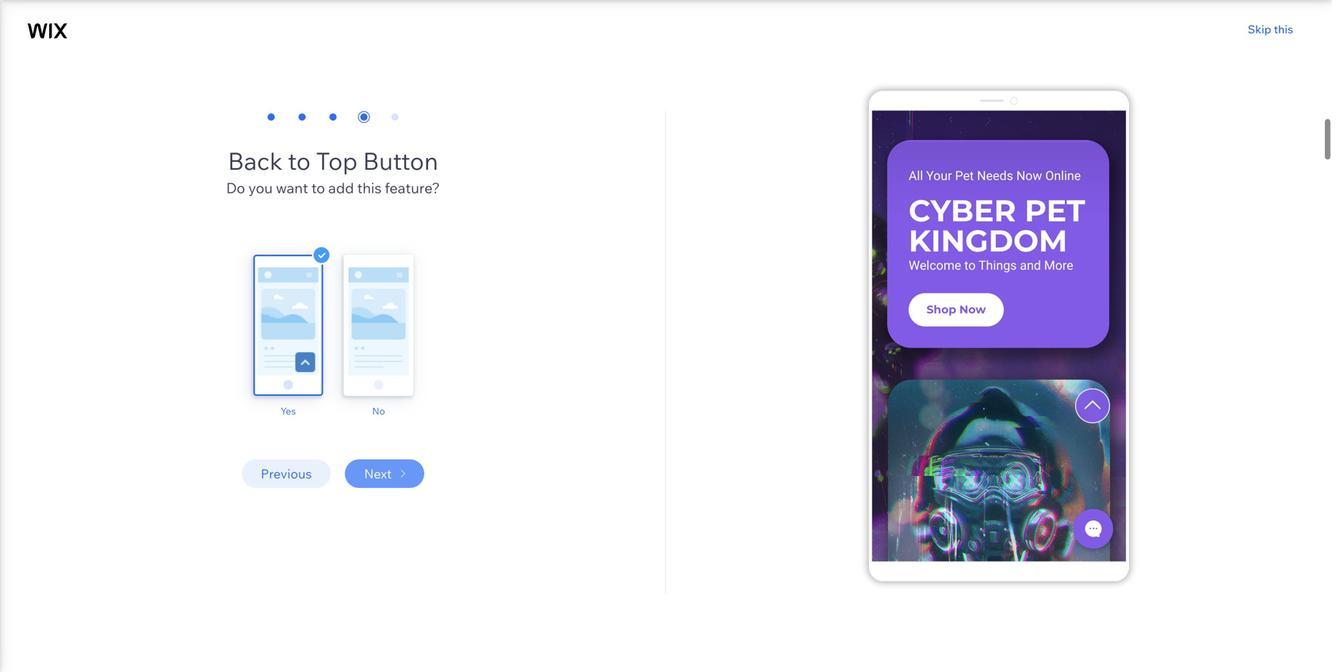 Task type: describe. For each thing, give the bounding box(es) containing it.
add
[[329, 179, 354, 197]]

previous
[[261, 466, 312, 482]]

0 horizontal spatial to
[[288, 146, 311, 176]]

this inside "back to top button do you want to add this feature?"
[[357, 179, 382, 197]]

next button
[[345, 459, 425, 488]]

1 vertical spatial to
[[312, 179, 325, 197]]

skip
[[1249, 22, 1272, 36]]

button
[[363, 146, 438, 176]]

previous button
[[242, 459, 331, 488]]

yes
[[281, 405, 296, 417]]

no
[[372, 405, 385, 417]]



Task type: vqa. For each thing, say whether or not it's contained in the screenshot.
'this' to the right
yes



Task type: locate. For each thing, give the bounding box(es) containing it.
0 horizontal spatial this
[[357, 179, 382, 197]]

top
[[316, 146, 358, 176]]

1 horizontal spatial to
[[312, 179, 325, 197]]

next
[[364, 466, 392, 482]]

do
[[226, 179, 245, 197]]

1 horizontal spatial this
[[1275, 22, 1294, 36]]

back
[[228, 146, 283, 176]]

0 vertical spatial this
[[1275, 22, 1294, 36]]

to
[[288, 146, 311, 176], [312, 179, 325, 197]]

this
[[1275, 22, 1294, 36], [357, 179, 382, 197]]

to left add
[[312, 179, 325, 197]]

skip this
[[1249, 22, 1294, 36]]

0 vertical spatial to
[[288, 146, 311, 176]]

feature?
[[385, 179, 440, 197]]

skip this button
[[1238, 22, 1304, 36]]

this right add
[[357, 179, 382, 197]]

this inside button
[[1275, 22, 1294, 36]]

want
[[276, 179, 308, 197]]

back to top button do you want to add this feature?
[[226, 146, 440, 197]]

this right skip
[[1275, 22, 1294, 36]]

1 vertical spatial this
[[357, 179, 382, 197]]

you
[[249, 179, 273, 197]]

to up want
[[288, 146, 311, 176]]



